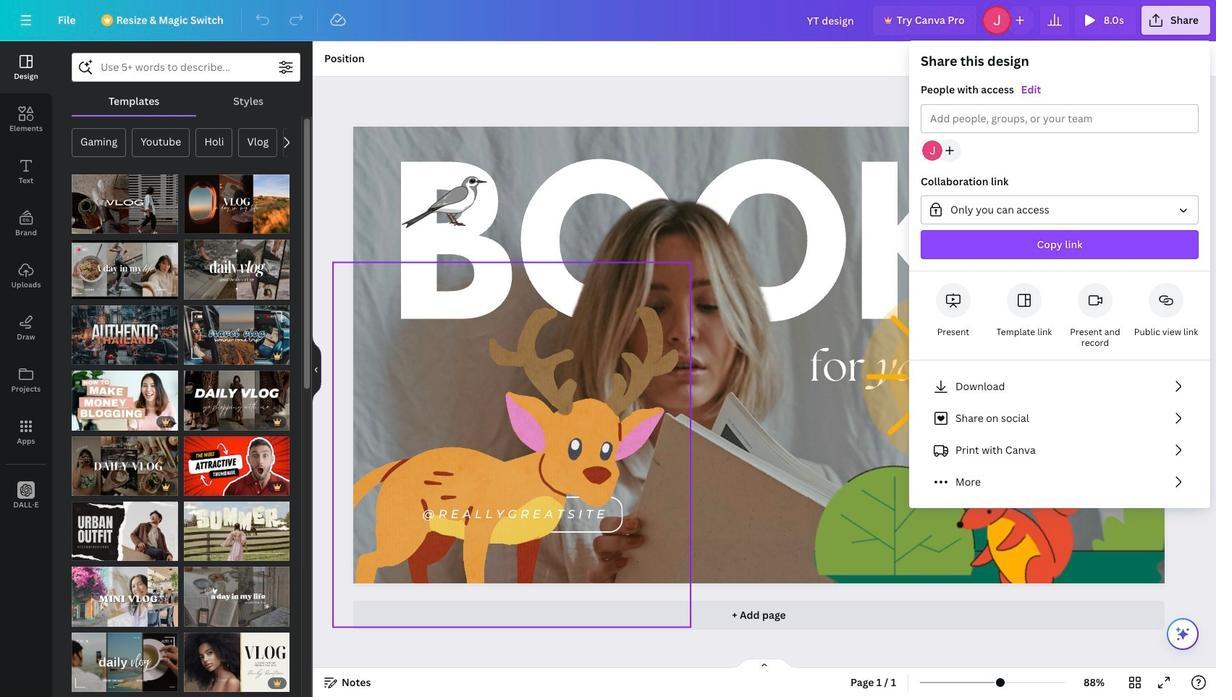 Task type: vqa. For each thing, say whether or not it's contained in the screenshot.
the topmost A
no



Task type: locate. For each thing, give the bounding box(es) containing it.
animated squirrel outdoors image
[[811, 275, 1176, 640], [811, 275, 1176, 640]]

Use 5+ words to describe... search field
[[101, 54, 272, 81]]

1 vertical spatial brown minimalist lifestyle daily vlog youtube thumbnail group
[[72, 624, 178, 692]]

2 brown minimalist lifestyle daily vlog youtube thumbnail image from the top
[[72, 633, 178, 692]]

white simple mini vlog youtube thumbnail image
[[72, 567, 178, 627]]

Zoom button
[[1071, 671, 1118, 694]]

2 brown minimalist lifestyle daily vlog youtube thumbnail group from the top
[[72, 624, 178, 692]]

white simple mini vlog youtube thumbnail group
[[72, 559, 178, 627]]

Add people, groups, or your team text field
[[930, 105, 1190, 132]]

1 brown minimalist lifestyle daily vlog youtube thumbnail image from the top
[[72, 240, 178, 300]]

brown minimalist lifestyle daily vlog youtube thumbnail group for beige minimalist vlog daily routine youtube thumbnail
[[72, 624, 178, 692]]

1 brown minimalist lifestyle daily vlog youtube thumbnail group from the top
[[72, 231, 178, 300]]

main menu bar
[[0, 0, 1216, 41]]

beige minimalist vlog daily routine youtube thumbnail image
[[184, 633, 290, 692]]

dark grey minimalist photo travel youtube thumbnail image
[[72, 305, 178, 365]]

side panel tab list
[[0, 41, 52, 522]]

hide image
[[312, 335, 321, 404]]

aesthetic simple vacation trip youtube thumbnail group
[[184, 502, 290, 561]]

show pages image
[[730, 658, 799, 670]]

brown minimalist lifestyle daily vlog youtube thumbnail image down "brown and white simple vlog youtube thumbnail" on the top
[[72, 240, 178, 300]]

0 vertical spatial brown minimalist lifestyle daily vlog youtube thumbnail image
[[72, 240, 178, 300]]

brown minimalist lifestyle daily vlog youtube thumbnail image
[[72, 240, 178, 300], [72, 633, 178, 692]]

list
[[921, 372, 1199, 497]]

brown minimalist lifestyle daily vlog youtube thumbnail image down the white simple mini vlog youtube thumbnail
[[72, 633, 178, 692]]

None button
[[921, 195, 1199, 224]]

playful japanese wagtail image
[[399, 173, 490, 232]]

0 vertical spatial brown minimalist lifestyle daily vlog youtube thumbnail group
[[72, 231, 178, 300]]

beige minimalist aesthetic daily vlog youtube thumbnail group
[[184, 567, 290, 627]]

brown minimalist lifestyle daily vlog youtube thumbnail group
[[72, 231, 178, 300], [72, 624, 178, 692]]

deer animated sticker image
[[333, 263, 691, 628]]

big text how to youtube thumbnail image
[[72, 371, 178, 431]]

group
[[909, 52, 1211, 272]]

canva assistant image
[[1174, 626, 1192, 643]]

most attractive youtube thumbnail image
[[184, 436, 290, 496]]

brown white modern lifestyle vlog youtube thumbnail image
[[72, 436, 178, 496]]

orange yellow minimalist aesthetic a day in my life travel vlog youtube thumbnail image
[[184, 174, 290, 234]]

1 vertical spatial brown minimalist lifestyle daily vlog youtube thumbnail image
[[72, 633, 178, 692]]

neutral elegant minimalist daily vlog youtube thumbnail group
[[184, 240, 290, 300]]



Task type: describe. For each thing, give the bounding box(es) containing it.
black and brown modern urban outfit recommendations youtube thumbnail group
[[72, 493, 178, 561]]

brown minimalist lifestyle daily vlog youtube thumbnail image for beige minimalist vlog daily routine youtube thumbnail
[[72, 633, 178, 692]]

beige minimalist aesthetic daily vlog youtube thumbnail image
[[184, 567, 290, 627]]

blue vintage retro travel vlog youtube thumbnail image
[[184, 305, 290, 365]]

aesthetic simple vacation trip youtube thumbnail image
[[184, 502, 290, 561]]

most attractive youtube thumbnail group
[[184, 436, 290, 496]]

blue vintage retro travel vlog youtube thumbnail group
[[184, 305, 290, 365]]

black and brown modern urban outfit recommendations youtube thumbnail image
[[72, 502, 178, 561]]

brown white modern lifestyle vlog youtube thumbnail group
[[72, 428, 178, 496]]

brown black elegant aesthetic fashion vlog youtube thumbnail image
[[184, 371, 290, 431]]

brown and white simple vlog youtube thumbnail group
[[72, 166, 178, 234]]

brown and white simple vlog youtube thumbnail image
[[72, 174, 178, 234]]

neutral elegant minimalist daily vlog youtube thumbnail image
[[184, 240, 290, 300]]

beige minimalist vlog daily routine youtube thumbnail group
[[184, 624, 290, 692]]

Design title text field
[[795, 6, 867, 35]]

brown minimalist lifestyle daily vlog youtube thumbnail group for the neutral elegant minimalist daily vlog youtube thumbnail
[[72, 231, 178, 300]]

dark grey minimalist photo travel youtube thumbnail group
[[72, 297, 178, 365]]

big text how to youtube thumbnail group
[[72, 362, 178, 431]]

brown black elegant aesthetic fashion vlog youtube thumbnail group
[[184, 371, 290, 431]]

orange yellow minimalist aesthetic a day in my life travel vlog youtube thumbnail group
[[184, 174, 290, 234]]

brown minimalist lifestyle daily vlog youtube thumbnail image for the neutral elegant minimalist daily vlog youtube thumbnail
[[72, 240, 178, 300]]



